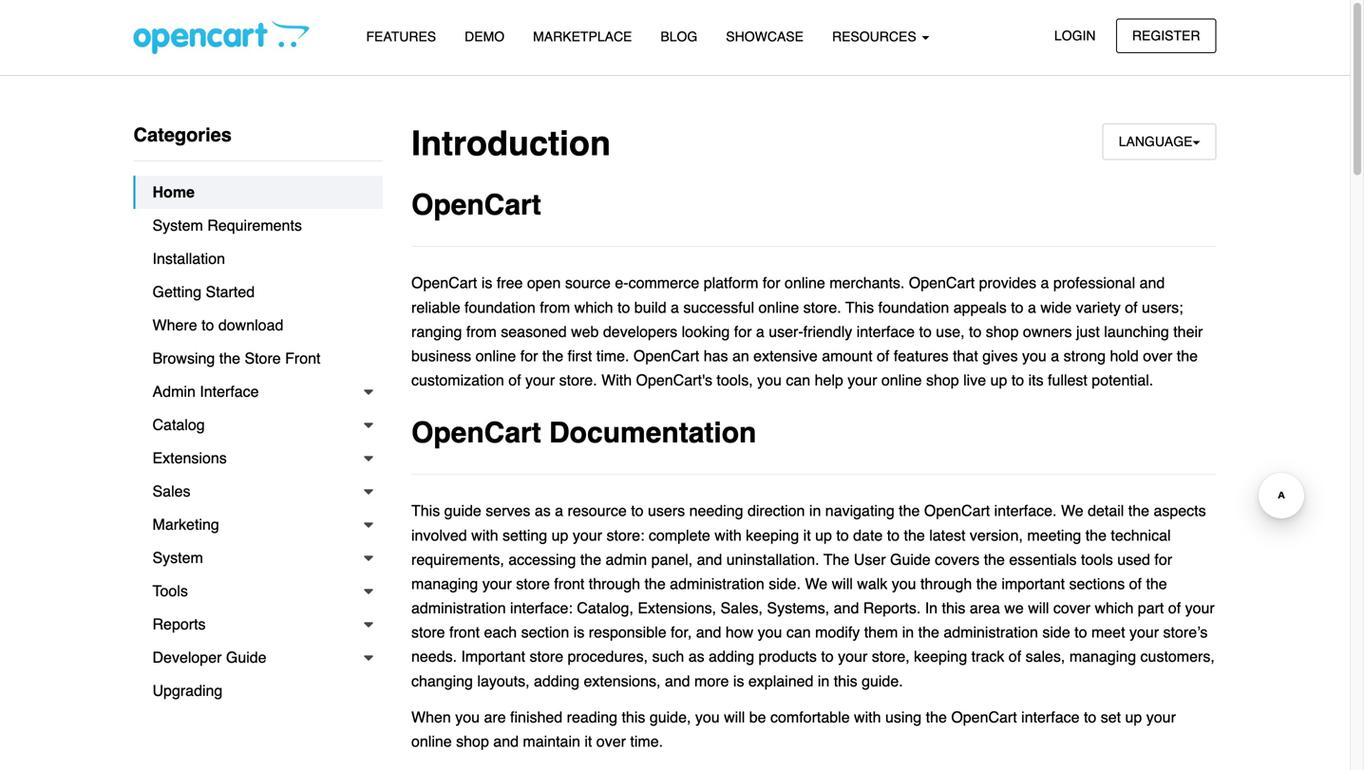 Task type: describe. For each thing, give the bounding box(es) containing it.
be
[[749, 709, 766, 726]]

the up area
[[976, 575, 997, 593]]

the left store
[[219, 350, 240, 367]]

are
[[484, 709, 506, 726]]

help
[[815, 371, 843, 389]]

setting
[[503, 526, 547, 544]]

fullest
[[1048, 371, 1088, 389]]

commerce
[[628, 274, 699, 292]]

friendly
[[803, 323, 852, 340]]

navigating
[[825, 502, 895, 520]]

and right 'for,'
[[696, 624, 721, 641]]

of right part
[[1168, 599, 1181, 617]]

to up 'store:'
[[631, 502, 644, 520]]

opencart inside this guide serves as a resource to users needing direction in navigating the opencart interface. we detail the aspects involved with setting up your store: complete with keeping it up to date to the latest version, meeting the technical requirements, accessing the admin panel, and uninstallation. the user guide covers the essentials tools used for managing your store front through the administration side. we will walk you through the important sections of the administration interface: catalog, extensions, sales, systems, and reports. in this area we will cover which part of your store front each section is responsible for, and how you can modify them in the administration side to meet your store's needs. important store procedures, such as adding products to your store, keeping track of sales, managing customers, changing layouts, adding extensions, and more is explained in this guide.
[[924, 502, 990, 520]]

admin
[[606, 551, 647, 568]]

demo link
[[450, 20, 519, 53]]

business
[[411, 347, 471, 365]]

interface
[[200, 383, 259, 400]]

its
[[1028, 371, 1044, 389]]

up inside opencart is free open source e-commerce platform for online merchants. opencart provides a professional and reliable foundation from which to build a successful online store. this foundation appeals to a wide variety of users; ranging from seasoned web developers looking for a user-friendly interface to use, to shop owners just launching their business online for the first time. opencart has an extensive amount of features that gives you a strong hold over the customization of your store. with opencart's tools, you can help your online shop live up to its fullest potential.
[[990, 371, 1007, 389]]

track
[[971, 648, 1004, 666]]

you left are
[[455, 709, 480, 726]]

2 vertical spatial in
[[818, 672, 830, 690]]

store's
[[1163, 624, 1208, 641]]

potential.
[[1092, 371, 1153, 389]]

free
[[497, 274, 523, 292]]

interface inside opencart is free open source e-commerce platform for online merchants. opencart provides a professional and reliable foundation from which to build a successful online store. this foundation appeals to a wide variety of users; ranging from seasoned web developers looking for a user-friendly interface to use, to shop owners just launching their business online for the first time. opencart has an extensive amount of features that gives you a strong hold over the customization of your store. with opencart's tools, you can help your online shop live up to its fullest potential.
[[857, 323, 915, 340]]

using
[[885, 709, 922, 726]]

for up the an
[[734, 323, 752, 340]]

changing
[[411, 672, 473, 690]]

live
[[963, 371, 986, 389]]

appeals
[[953, 299, 1007, 316]]

reports link
[[133, 608, 383, 641]]

it inside this guide serves as a resource to users needing direction in navigating the opencart interface. we detail the aspects involved with setting up your store: complete with keeping it up to date to the latest version, meeting the technical requirements, accessing the admin panel, and uninstallation. the user guide covers the essentials tools used for managing your store front through the administration side. we will walk you through the important sections of the administration interface: catalog, extensions, sales, systems, and reports. in this area we will cover which part of your store front each section is responsible for, and how you can modify them in the administration side to meet your store's needs. important store procedures, such as adding products to your store, keeping track of sales, managing customers, changing layouts, adding extensions, and more is explained in this guide.
[[803, 526, 811, 544]]

the left first
[[542, 347, 563, 365]]

users;
[[1142, 299, 1183, 316]]

guide,
[[650, 709, 691, 726]]

0 vertical spatial front
[[554, 575, 585, 593]]

of up launching
[[1125, 299, 1138, 316]]

the inside 'when you are finished reading this guide, you will be comfortable with using the opencart interface to set up your online shop and maintain it over time.'
[[926, 709, 947, 726]]

their
[[1173, 323, 1203, 340]]

opencart up reliable
[[411, 274, 477, 292]]

to right side
[[1075, 624, 1087, 641]]

installation link
[[133, 242, 383, 275]]

getting started link
[[133, 275, 383, 309]]

this inside 'when you are finished reading this guide, you will be comfortable with using the opencart interface to set up your online shop and maintain it over time.'
[[622, 709, 645, 726]]

2 vertical spatial store
[[530, 648, 563, 666]]

strong
[[1064, 347, 1106, 365]]

important
[[461, 648, 525, 666]]

1 vertical spatial will
[[1028, 599, 1049, 617]]

wide
[[1040, 299, 1072, 316]]

merchants.
[[829, 274, 905, 292]]

opencart is free open source e-commerce platform for online merchants. opencart provides a professional and reliable foundation from which to build a successful online store. this foundation appeals to a wide variety of users; ranging from seasoned web developers looking for a user-friendly interface to use, to shop owners just launching their business online for the first time. opencart has an extensive amount of features that gives you a strong hold over the customization of your store. with opencart's tools, you can help your online shop live up to its fullest potential.
[[411, 274, 1203, 389]]

complete
[[649, 526, 710, 544]]

browsing the store front
[[152, 350, 321, 367]]

shop inside 'when you are finished reading this guide, you will be comfortable with using the opencart interface to set up your online shop and maintain it over time.'
[[456, 733, 489, 750]]

extensions,
[[584, 672, 661, 690]]

panel,
[[651, 551, 693, 568]]

user
[[854, 551, 886, 568]]

developers
[[603, 323, 677, 340]]

language button
[[1103, 123, 1216, 160]]

user-
[[769, 323, 803, 340]]

how
[[726, 624, 753, 641]]

each
[[484, 624, 517, 641]]

your down resource
[[573, 526, 602, 544]]

to right where at top
[[201, 316, 214, 334]]

for right platform
[[763, 274, 780, 292]]

marketing link
[[133, 508, 383, 541]]

owners
[[1023, 323, 1072, 340]]

1 through from the left
[[589, 575, 640, 593]]

your inside 'when you are finished reading this guide, you will be comfortable with using the opencart interface to set up your online shop and maintain it over time.'
[[1146, 709, 1176, 726]]

reliable
[[411, 299, 460, 316]]

your down seasoned
[[525, 371, 555, 389]]

0 horizontal spatial from
[[466, 323, 497, 340]]

resources
[[832, 29, 920, 44]]

admin
[[152, 383, 196, 400]]

a left wide
[[1028, 299, 1036, 316]]

0 vertical spatial in
[[809, 502, 821, 520]]

the down in on the bottom right of page
[[918, 624, 939, 641]]

users
[[648, 502, 685, 520]]

the down panel,
[[644, 575, 666, 593]]

reports
[[152, 616, 206, 633]]

needing
[[689, 502, 743, 520]]

accessing
[[508, 551, 576, 568]]

to up features
[[919, 323, 932, 340]]

getting
[[152, 283, 201, 301]]

in
[[925, 599, 938, 617]]

started
[[206, 283, 255, 301]]

your down requirements,
[[482, 575, 512, 593]]

you up products
[[758, 624, 782, 641]]

front
[[285, 350, 321, 367]]

system for system requirements
[[152, 217, 203, 234]]

part
[[1138, 599, 1164, 617]]

to down provides
[[1011, 299, 1024, 316]]

the up technical
[[1128, 502, 1149, 520]]

to left the its
[[1011, 371, 1024, 389]]

serves
[[486, 502, 530, 520]]

open
[[527, 274, 561, 292]]

can inside this guide serves as a resource to users needing direction in navigating the opencart interface. we detail the aspects involved with setting up your store: complete with keeping it up to date to the latest version, meeting the technical requirements, accessing the admin panel, and uninstallation. the user guide covers the essentials tools used for managing your store front through the administration side. we will walk you through the important sections of the administration interface: catalog, extensions, sales, systems, and reports. in this area we will cover which part of your store front each section is responsible for, and how you can modify them in the administration side to meet your store's needs. important store procedures, such as adding products to your store, keeping track of sales, managing customers, changing layouts, adding extensions, and more is explained in this guide.
[[786, 624, 811, 641]]

when
[[411, 709, 451, 726]]

section
[[521, 624, 569, 641]]

1 horizontal spatial store.
[[803, 299, 841, 316]]

your down the amount
[[848, 371, 877, 389]]

meet
[[1091, 624, 1125, 641]]

0 vertical spatial as
[[535, 502, 551, 520]]

store:
[[606, 526, 644, 544]]

1 vertical spatial in
[[902, 624, 914, 641]]

which inside this guide serves as a resource to users needing direction in navigating the opencart interface. we detail the aspects involved with setting up your store: complete with keeping it up to date to the latest version, meeting the technical requirements, accessing the admin panel, and uninstallation. the user guide covers the essentials tools used for managing your store front through the administration side. we will walk you through the important sections of the administration interface: catalog, extensions, sales, systems, and reports. in this area we will cover which part of your store front each section is responsible for, and how you can modify them in the administration side to meet your store's needs. important store procedures, such as adding products to your store, keeping track of sales, managing customers, changing layouts, adding extensions, and more is explained in this guide.
[[1095, 599, 1134, 617]]

used
[[1117, 551, 1150, 568]]

browsing
[[152, 350, 215, 367]]

marketplace
[[533, 29, 632, 44]]

has
[[704, 347, 728, 365]]

this inside this guide serves as a resource to users needing direction in navigating the opencart interface. we detail the aspects involved with setting up your store: complete with keeping it up to date to the latest version, meeting the technical requirements, accessing the admin panel, and uninstallation. the user guide covers the essentials tools used for managing your store front through the administration side. we will walk you through the important sections of the administration interface: catalog, extensions, sales, systems, and reports. in this area we will cover which part of your store front each section is responsible for, and how you can modify them in the administration side to meet your store's needs. important store procedures, such as adding products to your store, keeping track of sales, managing customers, changing layouts, adding extensions, and more is explained in this guide.
[[411, 502, 440, 520]]

0 horizontal spatial with
[[471, 526, 498, 544]]

to down modify
[[821, 648, 834, 666]]

procedures,
[[568, 648, 648, 666]]

opencart up opencart's
[[633, 347, 699, 365]]

0 vertical spatial this
[[942, 599, 965, 617]]

to up the
[[836, 526, 849, 544]]

tools
[[152, 582, 188, 600]]

the down their
[[1177, 347, 1198, 365]]

reports.
[[863, 599, 921, 617]]

interface:
[[510, 599, 573, 617]]

for inside this guide serves as a resource to users needing direction in navigating the opencart interface. we detail the aspects involved with setting up your store: complete with keeping it up to date to the latest version, meeting the technical requirements, accessing the admin panel, and uninstallation. the user guide covers the essentials tools used for managing your store front through the administration side. we will walk you through the important sections of the administration interface: catalog, extensions, sales, systems, and reports. in this area we will cover which part of your store front each section is responsible for, and how you can modify them in the administration side to meet your store's needs. important store procedures, such as adding products to your store, keeping track of sales, managing customers, changing layouts, adding extensions, and more is explained in this guide.
[[1155, 551, 1172, 568]]

getting started
[[152, 283, 255, 301]]

important
[[1002, 575, 1065, 593]]

system for system
[[152, 549, 203, 567]]

launching
[[1104, 323, 1169, 340]]

catalog
[[152, 416, 205, 434]]

your up 'store's'
[[1185, 599, 1215, 617]]

1 vertical spatial store.
[[559, 371, 597, 389]]

upgrading link
[[133, 674, 383, 708]]

1 vertical spatial this
[[834, 672, 857, 690]]

0 vertical spatial shop
[[986, 323, 1019, 340]]

platform
[[704, 274, 758, 292]]

developer
[[152, 649, 222, 666]]

responsible
[[589, 624, 666, 641]]

interface inside 'when you are finished reading this guide, you will be comfortable with using the opencart interface to set up your online shop and maintain it over time.'
[[1021, 709, 1080, 726]]

that
[[953, 347, 978, 365]]

a inside this guide serves as a resource to users needing direction in navigating the opencart interface. we detail the aspects involved with setting up your store: complete with keeping it up to date to the latest version, meeting the technical requirements, accessing the admin panel, and uninstallation. the user guide covers the essentials tools used for managing your store front through the administration side. we will walk you through the important sections of the administration interface: catalog, extensions, sales, systems, and reports. in this area we will cover which part of your store front each section is responsible for, and how you can modify them in the administration side to meet your store's needs. important store procedures, such as adding products to your store, keeping track of sales, managing customers, changing layouts, adding extensions, and more is explained in this guide.
[[555, 502, 563, 520]]

you down extensive
[[757, 371, 782, 389]]

opencart inside 'when you are finished reading this guide, you will be comfortable with using the opencart interface to set up your online shop and maintain it over time.'
[[951, 709, 1017, 726]]

aspects
[[1154, 502, 1206, 520]]

the left latest on the bottom right of page
[[904, 526, 925, 544]]

1 vertical spatial as
[[688, 648, 704, 666]]

tools,
[[717, 371, 753, 389]]

1 vertical spatial guide
[[226, 649, 267, 666]]

opencart up "appeals"
[[909, 274, 975, 292]]

interface.
[[994, 502, 1057, 520]]

0 vertical spatial administration
[[670, 575, 764, 593]]

up up accessing
[[552, 526, 568, 544]]

1 vertical spatial front
[[449, 624, 480, 641]]

home
[[152, 183, 195, 201]]

layouts,
[[477, 672, 530, 690]]

and inside 'when you are finished reading this guide, you will be comfortable with using the opencart interface to set up your online shop and maintain it over time.'
[[493, 733, 519, 750]]

walk
[[857, 575, 887, 593]]

2 foundation from the left
[[878, 299, 949, 316]]

will inside 'when you are finished reading this guide, you will be comfortable with using the opencart interface to set up your online shop and maintain it over time.'
[[724, 709, 745, 726]]



Task type: locate. For each thing, give the bounding box(es) containing it.
can down extensive
[[786, 371, 810, 389]]

the up part
[[1146, 575, 1167, 593]]

1 foundation from the left
[[465, 299, 536, 316]]

0 vertical spatial adding
[[709, 648, 754, 666]]

1 horizontal spatial as
[[688, 648, 704, 666]]

opencart up latest on the bottom right of page
[[924, 502, 990, 520]]

opencart - open source shopping cart solution image
[[133, 20, 309, 54]]

this guide serves as a resource to users needing direction in navigating the opencart interface. we detail the aspects involved with setting up your store: complete with keeping it up to date to the latest version, meeting the technical requirements, accessing the admin panel, and uninstallation. the user guide covers the essentials tools used for managing your store front through the administration side. we will walk you through the important sections of the administration interface: catalog, extensions, sales, systems, and reports. in this area we will cover which part of your store front each section is responsible for, and how you can modify them in the administration side to meet your store's needs. important store procedures, such as adding products to your store, keeping track of sales, managing customers, changing layouts, adding extensions, and more is explained in this guide.
[[411, 502, 1215, 690]]

foundation up use,
[[878, 299, 949, 316]]

browsing the store front link
[[133, 342, 383, 375]]

it down direction
[[803, 526, 811, 544]]

of down used
[[1129, 575, 1142, 593]]

1 horizontal spatial it
[[803, 526, 811, 544]]

front left the each
[[449, 624, 480, 641]]

will left be
[[724, 709, 745, 726]]

tools
[[1081, 551, 1113, 568]]

just
[[1076, 323, 1100, 340]]

which down source
[[574, 299, 613, 316]]

demo
[[465, 29, 505, 44]]

seasoned
[[501, 323, 567, 340]]

as up setting
[[535, 502, 551, 520]]

2 vertical spatial will
[[724, 709, 745, 726]]

is right section
[[574, 624, 584, 641]]

2 system from the top
[[152, 549, 203, 567]]

0 vertical spatial keeping
[[746, 526, 799, 544]]

system
[[152, 217, 203, 234], [152, 549, 203, 567]]

date
[[853, 526, 883, 544]]

guide inside this guide serves as a resource to users needing direction in navigating the opencart interface. we detail the aspects involved with setting up your store: complete with keeping it up to date to the latest version, meeting the technical requirements, accessing the admin panel, and uninstallation. the user guide covers the essentials tools used for managing your store front through the administration side. we will walk you through the important sections of the administration interface: catalog, extensions, sales, systems, and reports. in this area we will cover which part of your store front each section is responsible for, and how you can modify them in the administration side to meet your store's needs. important store procedures, such as adding products to your store, keeping track of sales, managing customers, changing layouts, adding extensions, and more is explained in this guide.
[[890, 551, 931, 568]]

source
[[565, 274, 611, 292]]

1 horizontal spatial time.
[[630, 733, 663, 750]]

administration up the each
[[411, 599, 506, 617]]

0 vertical spatial store
[[516, 575, 550, 593]]

shop down are
[[456, 733, 489, 750]]

administration up 'sales,'
[[670, 575, 764, 593]]

keeping up uninstallation. in the bottom of the page
[[746, 526, 799, 544]]

1 horizontal spatial interface
[[1021, 709, 1080, 726]]

finished
[[510, 709, 563, 726]]

customization
[[411, 371, 504, 389]]

keeping
[[746, 526, 799, 544], [914, 648, 967, 666]]

showcase link
[[712, 20, 818, 53]]

this up involved
[[411, 502, 440, 520]]

where to download
[[152, 316, 283, 334]]

1 horizontal spatial with
[[715, 526, 742, 544]]

e-
[[615, 274, 628, 292]]

you
[[1022, 347, 1047, 365], [757, 371, 782, 389], [892, 575, 916, 593], [758, 624, 782, 641], [455, 709, 480, 726], [695, 709, 720, 726]]

2 vertical spatial shop
[[456, 733, 489, 750]]

0 vertical spatial system
[[152, 217, 203, 234]]

first
[[568, 347, 592, 365]]

a right build on the top left of the page
[[671, 299, 679, 316]]

1 horizontal spatial this
[[845, 299, 874, 316]]

more
[[694, 672, 729, 690]]

professional
[[1053, 274, 1135, 292]]

documentation
[[549, 417, 756, 449]]

set
[[1101, 709, 1121, 726]]

register
[[1132, 28, 1200, 43]]

1 horizontal spatial which
[[1095, 599, 1134, 617]]

1 vertical spatial which
[[1095, 599, 1134, 617]]

features link
[[352, 20, 450, 53]]

1 horizontal spatial will
[[832, 575, 853, 593]]

time. up the with on the left of the page
[[596, 347, 629, 365]]

we up the meeting
[[1061, 502, 1084, 520]]

system requirements
[[152, 217, 302, 234]]

resource
[[568, 502, 627, 520]]

0 vertical spatial time.
[[596, 347, 629, 365]]

when you are finished reading this guide, you will be comfortable with using the opencart interface to set up your online shop and maintain it over time.
[[411, 709, 1176, 750]]

up
[[990, 371, 1007, 389], [552, 526, 568, 544], [815, 526, 832, 544], [1125, 709, 1142, 726]]

provides
[[979, 274, 1036, 292]]

2 horizontal spatial this
[[942, 599, 965, 617]]

the up tools
[[1085, 526, 1107, 544]]

0 horizontal spatial we
[[805, 575, 828, 593]]

time. inside opencart is free open source e-commerce platform for online merchants. opencart provides a professional and reliable foundation from which to build a successful online store. this foundation appeals to a wide variety of users; ranging from seasoned web developers looking for a user-friendly interface to use, to shop owners just launching their business online for the first time. opencart has an extensive amount of features that gives you a strong hold over the customization of your store. with opencart's tools, you can help your online shop live up to its fullest potential.
[[596, 347, 629, 365]]

2 horizontal spatial with
[[854, 709, 881, 726]]

to right date
[[887, 526, 900, 544]]

side
[[1042, 624, 1070, 641]]

2 horizontal spatial shop
[[986, 323, 1019, 340]]

2 can from the top
[[786, 624, 811, 641]]

it inside 'when you are finished reading this guide, you will be comfortable with using the opencart interface to set up your online shop and maintain it over time.'
[[585, 733, 592, 750]]

is inside opencart is free open source e-commerce platform for online merchants. opencart provides a professional and reliable foundation from which to build a successful online store. this foundation appeals to a wide variety of users; ranging from seasoned web developers looking for a user-friendly interface to use, to shop owners just launching their business online for the first time. opencart has an extensive amount of features that gives you a strong hold over the customization of your store. with opencart's tools, you can help your online shop live up to its fullest potential.
[[481, 274, 492, 292]]

we
[[1004, 599, 1024, 617]]

we up systems,
[[805, 575, 828, 593]]

0 horizontal spatial over
[[596, 733, 626, 750]]

guide
[[890, 551, 931, 568], [226, 649, 267, 666]]

2 vertical spatial is
[[733, 672, 744, 690]]

gives
[[982, 347, 1018, 365]]

extensions link
[[133, 442, 383, 475]]

1 vertical spatial adding
[[534, 672, 579, 690]]

for
[[763, 274, 780, 292], [734, 323, 752, 340], [520, 347, 538, 365], [1155, 551, 1172, 568]]

shop left live
[[926, 371, 959, 389]]

and down are
[[493, 733, 519, 750]]

0 horizontal spatial is
[[481, 274, 492, 292]]

build
[[634, 299, 666, 316]]

extensive
[[753, 347, 818, 365]]

sections
[[1069, 575, 1125, 593]]

0 vertical spatial managing
[[411, 575, 478, 593]]

modify
[[815, 624, 860, 641]]

and inside opencart is free open source e-commerce platform for online merchants. opencart provides a professional and reliable foundation from which to build a successful online store. this foundation appeals to a wide variety of users; ranging from seasoned web developers looking for a user-friendly interface to use, to shop owners just launching their business online for the first time. opencart has an extensive amount of features that gives you a strong hold over the customization of your store. with opencart's tools, you can help your online shop live up to its fullest potential.
[[1140, 274, 1165, 292]]

version,
[[970, 526, 1023, 544]]

0 vertical spatial it
[[803, 526, 811, 544]]

0 horizontal spatial through
[[589, 575, 640, 593]]

keeping left track
[[914, 648, 967, 666]]

1 vertical spatial we
[[805, 575, 828, 593]]

store up "needs."
[[411, 624, 445, 641]]

0 horizontal spatial it
[[585, 733, 592, 750]]

blog
[[661, 29, 698, 44]]

interface
[[857, 323, 915, 340], [1021, 709, 1080, 726]]

of
[[1125, 299, 1138, 316], [877, 347, 889, 365], [508, 371, 521, 389], [1129, 575, 1142, 593], [1168, 599, 1181, 617], [1009, 648, 1021, 666]]

in right them at bottom right
[[902, 624, 914, 641]]

showcase
[[726, 29, 804, 44]]

can inside opencart is free open source e-commerce platform for online merchants. opencart provides a professional and reliable foundation from which to build a successful online store. this foundation appeals to a wide variety of users; ranging from seasoned web developers looking for a user-friendly interface to use, to shop owners just launching their business online for the first time. opencart has an extensive amount of features that gives you a strong hold over the customization of your store. with opencart's tools, you can help your online shop live up to its fullest potential.
[[786, 371, 810, 389]]

1 vertical spatial it
[[585, 733, 592, 750]]

this right in on the bottom right of page
[[942, 599, 965, 617]]

0 vertical spatial which
[[574, 299, 613, 316]]

of right the amount
[[877, 347, 889, 365]]

blog link
[[646, 20, 712, 53]]

reading
[[567, 709, 617, 726]]

a down owners
[[1051, 347, 1059, 365]]

customers,
[[1140, 648, 1215, 666]]

0 horizontal spatial guide
[[226, 649, 267, 666]]

0 horizontal spatial as
[[535, 502, 551, 520]]

technical
[[1111, 526, 1171, 544]]

to down "appeals"
[[969, 323, 982, 340]]

0 horizontal spatial administration
[[411, 599, 506, 617]]

through
[[589, 575, 640, 593], [920, 575, 972, 593]]

you up the its
[[1022, 347, 1047, 365]]

over down launching
[[1143, 347, 1173, 365]]

sales link
[[133, 475, 383, 508]]

1 vertical spatial system
[[152, 549, 203, 567]]

can down systems,
[[786, 624, 811, 641]]

1 horizontal spatial from
[[540, 299, 570, 316]]

it down 'reading'
[[585, 733, 592, 750]]

explained
[[748, 672, 814, 690]]

admin interface link
[[133, 375, 383, 408]]

store up interface:
[[516, 575, 550, 593]]

developer guide link
[[133, 641, 383, 674]]

sales,
[[1026, 648, 1065, 666]]

your
[[525, 371, 555, 389], [848, 371, 877, 389], [573, 526, 602, 544], [482, 575, 512, 593], [1185, 599, 1215, 617], [1129, 624, 1159, 641], [838, 648, 868, 666], [1146, 709, 1176, 726]]

front down accessing
[[554, 575, 585, 593]]

foundation down free
[[465, 299, 536, 316]]

1 horizontal spatial shop
[[926, 371, 959, 389]]

store. down first
[[559, 371, 597, 389]]

1 vertical spatial store
[[411, 624, 445, 641]]

is right more
[[733, 672, 744, 690]]

over inside 'when you are finished reading this guide, you will be comfortable with using the opencart interface to set up your online shop and maintain it over time.'
[[596, 733, 626, 750]]

system up tools at the bottom left of page
[[152, 549, 203, 567]]

1 vertical spatial can
[[786, 624, 811, 641]]

installation
[[152, 250, 225, 267]]

use,
[[936, 323, 965, 340]]

the down version,
[[984, 551, 1005, 568]]

1 vertical spatial from
[[466, 323, 497, 340]]

variety
[[1076, 299, 1121, 316]]

opencart's
[[636, 371, 712, 389]]

1 vertical spatial time.
[[630, 733, 663, 750]]

0 horizontal spatial this
[[622, 709, 645, 726]]

1 can from the top
[[786, 371, 810, 389]]

adding down how
[[709, 648, 754, 666]]

for right used
[[1155, 551, 1172, 568]]

marketing
[[152, 516, 219, 533]]

to inside 'when you are finished reading this guide, you will be comfortable with using the opencart interface to set up your online shop and maintain it over time.'
[[1084, 709, 1096, 726]]

administration up track
[[944, 624, 1038, 641]]

0 horizontal spatial shop
[[456, 733, 489, 750]]

0 vertical spatial is
[[481, 274, 492, 292]]

0 horizontal spatial foundation
[[465, 299, 536, 316]]

can
[[786, 371, 810, 389], [786, 624, 811, 641]]

1 horizontal spatial managing
[[1069, 648, 1136, 666]]

time. inside 'when you are finished reading this guide, you will be comfortable with using the opencart interface to set up your online shop and maintain it over time.'
[[630, 733, 663, 750]]

0 vertical spatial can
[[786, 371, 810, 389]]

shop up gives
[[986, 323, 1019, 340]]

store down section
[[530, 648, 563, 666]]

store.
[[803, 299, 841, 316], [559, 371, 597, 389]]

essentials
[[1009, 551, 1077, 568]]

1 vertical spatial over
[[596, 733, 626, 750]]

1 horizontal spatial we
[[1061, 502, 1084, 520]]

0 vertical spatial this
[[845, 299, 874, 316]]

to down "e-" at the left
[[617, 299, 630, 316]]

1 vertical spatial shop
[[926, 371, 959, 389]]

maintain
[[523, 733, 580, 750]]

with left "using"
[[854, 709, 881, 726]]

resources link
[[818, 20, 944, 53]]

and down "such"
[[665, 672, 690, 690]]

requirements
[[207, 217, 302, 234]]

0 horizontal spatial this
[[411, 502, 440, 520]]

0 horizontal spatial keeping
[[746, 526, 799, 544]]

1 horizontal spatial keeping
[[914, 648, 967, 666]]

introduction
[[411, 124, 611, 163]]

0 vertical spatial we
[[1061, 502, 1084, 520]]

0 vertical spatial over
[[1143, 347, 1173, 365]]

1 vertical spatial administration
[[411, 599, 506, 617]]

the right "using"
[[926, 709, 947, 726]]

with down needing
[[715, 526, 742, 544]]

0 horizontal spatial store.
[[559, 371, 597, 389]]

amount
[[822, 347, 873, 365]]

1 vertical spatial keeping
[[914, 648, 967, 666]]

0 vertical spatial interface
[[857, 323, 915, 340]]

you down more
[[695, 709, 720, 726]]

1 horizontal spatial this
[[834, 672, 857, 690]]

0 vertical spatial guide
[[890, 551, 931, 568]]

from down open
[[540, 299, 570, 316]]

guide down the reports link
[[226, 649, 267, 666]]

with down guide
[[471, 526, 498, 544]]

extensions
[[152, 449, 227, 467]]

2 vertical spatial this
[[622, 709, 645, 726]]

admin interface
[[152, 383, 259, 400]]

0 horizontal spatial will
[[724, 709, 745, 726]]

your down part
[[1129, 624, 1159, 641]]

over inside opencart is free open source e-commerce platform for online merchants. opencart provides a professional and reliable foundation from which to build a successful online store. this foundation appeals to a wide variety of users; ranging from seasoned web developers looking for a user-friendly interface to use, to shop owners just launching their business online for the first time. opencart has an extensive amount of features that gives you a strong hold over the customization of your store. with opencart's tools, you can help your online shop live up to its fullest potential.
[[1143, 347, 1173, 365]]

which
[[574, 299, 613, 316], [1095, 599, 1134, 617]]

1 system from the top
[[152, 217, 203, 234]]

with inside 'when you are finished reading this guide, you will be comfortable with using the opencart interface to set up your online shop and maintain it over time.'
[[854, 709, 881, 726]]

1 horizontal spatial guide
[[890, 551, 931, 568]]

2 horizontal spatial administration
[[944, 624, 1038, 641]]

1 horizontal spatial adding
[[709, 648, 754, 666]]

system inside "link"
[[152, 549, 203, 567]]

adding up finished
[[534, 672, 579, 690]]

them
[[864, 624, 898, 641]]

store,
[[872, 648, 910, 666]]

2 horizontal spatial will
[[1028, 599, 1049, 617]]

up right set
[[1125, 709, 1142, 726]]

time.
[[596, 347, 629, 365], [630, 733, 663, 750]]

to left set
[[1084, 709, 1096, 726]]

1 vertical spatial managing
[[1069, 648, 1136, 666]]

online inside 'when you are finished reading this guide, you will be comfortable with using the opencart interface to set up your online shop and maintain it over time.'
[[411, 733, 452, 750]]

the
[[542, 347, 563, 365], [1177, 347, 1198, 365], [219, 350, 240, 367], [899, 502, 920, 520], [1128, 502, 1149, 520], [904, 526, 925, 544], [1085, 526, 1107, 544], [580, 551, 601, 568], [984, 551, 1005, 568], [644, 575, 666, 593], [976, 575, 997, 593], [1146, 575, 1167, 593], [918, 624, 939, 641], [926, 709, 947, 726]]

up inside 'when you are finished reading this guide, you will be comfortable with using the opencart interface to set up your online shop and maintain it over time.'
[[1125, 709, 1142, 726]]

0 horizontal spatial interface
[[857, 323, 915, 340]]

a up wide
[[1041, 274, 1049, 292]]

a left user-
[[756, 323, 764, 340]]

your right set
[[1146, 709, 1176, 726]]

over down 'reading'
[[596, 733, 626, 750]]

through up catalog,
[[589, 575, 640, 593]]

a
[[1041, 274, 1049, 292], [671, 299, 679, 316], [1028, 299, 1036, 316], [756, 323, 764, 340], [1051, 347, 1059, 365], [555, 502, 563, 520]]

1 horizontal spatial over
[[1143, 347, 1173, 365]]

will
[[832, 575, 853, 593], [1028, 599, 1049, 617], [724, 709, 745, 726]]

of right track
[[1009, 648, 1021, 666]]

of down seasoned
[[508, 371, 521, 389]]

1 horizontal spatial foundation
[[878, 299, 949, 316]]

0 horizontal spatial adding
[[534, 672, 579, 690]]

and up modify
[[834, 599, 859, 617]]

this left guide.
[[834, 672, 857, 690]]

0 vertical spatial store.
[[803, 299, 841, 316]]

and right panel,
[[697, 551, 722, 568]]

up right live
[[990, 371, 1007, 389]]

which inside opencart is free open source e-commerce platform for online merchants. opencart provides a professional and reliable foundation from which to build a successful online store. this foundation appeals to a wide variety of users; ranging from seasoned web developers looking for a user-friendly interface to use, to shop owners just launching their business online for the first time. opencart has an extensive amount of features that gives you a strong hold over the customization of your store. with opencart's tools, you can help your online shop live up to its fullest potential.
[[574, 299, 613, 316]]

will down the
[[832, 575, 853, 593]]

guide right user
[[890, 551, 931, 568]]

0 horizontal spatial front
[[449, 624, 480, 641]]

opencart down "introduction"
[[411, 189, 541, 222]]

through down covers
[[920, 575, 972, 593]]

up up the
[[815, 526, 832, 544]]

your down modify
[[838, 648, 868, 666]]

1 horizontal spatial through
[[920, 575, 972, 593]]

the right navigating
[[899, 502, 920, 520]]

0 horizontal spatial managing
[[411, 575, 478, 593]]

the left 'admin' on the left of the page
[[580, 551, 601, 568]]

1 horizontal spatial is
[[574, 624, 584, 641]]

1 vertical spatial is
[[574, 624, 584, 641]]

1 vertical spatial interface
[[1021, 709, 1080, 726]]

area
[[970, 599, 1000, 617]]

managing down meet
[[1069, 648, 1136, 666]]

where
[[152, 316, 197, 334]]

1 vertical spatial this
[[411, 502, 440, 520]]

systems,
[[767, 599, 829, 617]]

for down seasoned
[[520, 347, 538, 365]]

this inside opencart is free open source e-commerce platform for online merchants. opencart provides a professional and reliable foundation from which to build a successful online store. this foundation appeals to a wide variety of users; ranging from seasoned web developers looking for a user-friendly interface to use, to shop owners just launching their business online for the first time. opencart has an extensive amount of features that gives you a strong hold over the customization of your store. with opencart's tools, you can help your online shop live up to its fullest potential.
[[845, 299, 874, 316]]

you up reports.
[[892, 575, 916, 593]]

2 vertical spatial administration
[[944, 624, 1038, 641]]

2 through from the left
[[920, 575, 972, 593]]

opencart down customization
[[411, 417, 541, 449]]

we
[[1061, 502, 1084, 520], [805, 575, 828, 593]]

0 vertical spatial will
[[832, 575, 853, 593]]

interface left set
[[1021, 709, 1080, 726]]

involved
[[411, 526, 467, 544]]



Task type: vqa. For each thing, say whether or not it's contained in the screenshot.
THE OPENCART FRAUDLABS PRO MODULE IS CONFIGURED BASED ON THE SCORE AND THE FRAUDLABS PRO STATUS FOR EACH ORDER. at the top of page
no



